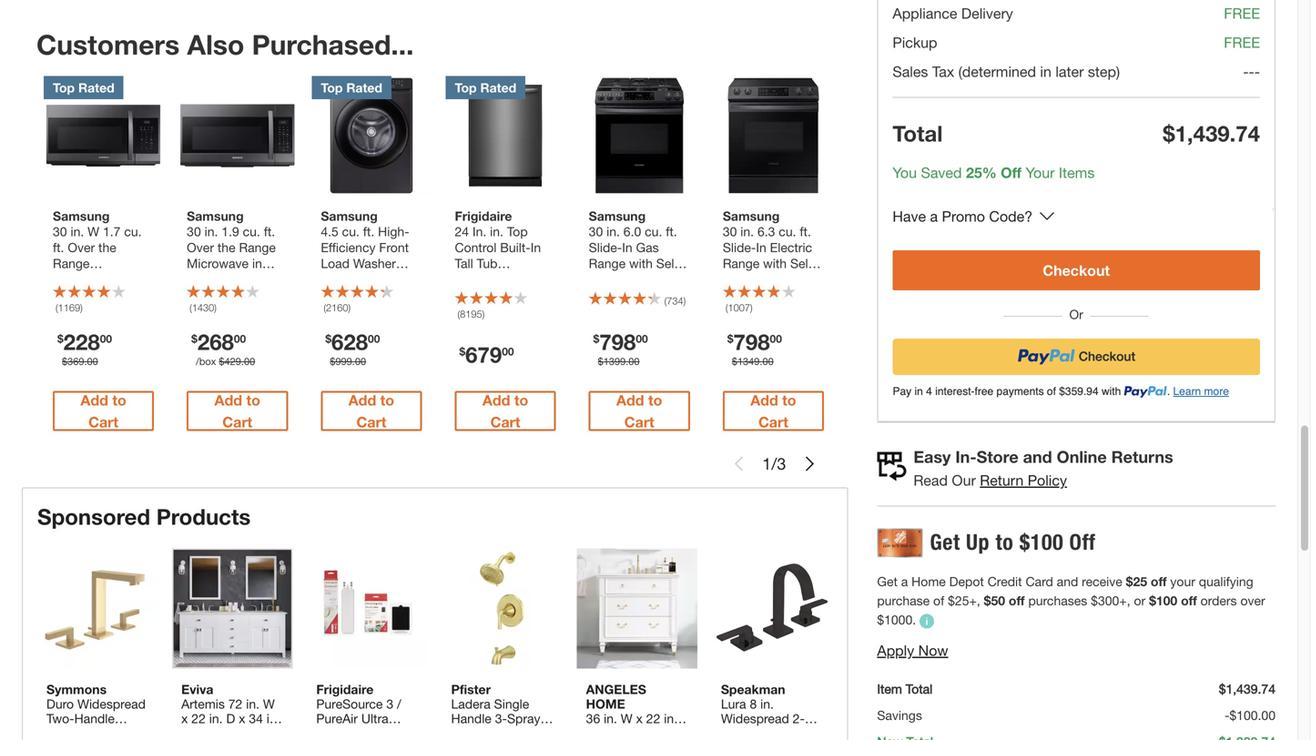 Task type: locate. For each thing, give the bounding box(es) containing it.
4 cu. from the left
[[645, 224, 662, 239]]

slide- inside samsung 30 in. 6.3 cu. ft. slide-in electric range with self- cleaning oven in black stainless steel
[[723, 240, 756, 255]]

single down 36
[[586, 740, 621, 740]]

cleaning up ( 1007 )
[[723, 272, 773, 287]]

1 horizontal spatial d
[[586, 726, 595, 740]]

798 up $ 1399 . 00
[[599, 329, 636, 355]]

range down 6.0
[[589, 256, 626, 271]]

0 horizontal spatial slide-
[[589, 240, 622, 255]]

0 vertical spatial free
[[1224, 5, 1260, 22]]

1 vertical spatial $100
[[1149, 593, 1177, 608]]

1 free from the top
[[1224, 5, 1260, 22]]

faucet left 1.8
[[451, 740, 490, 740]]

1 horizontal spatial bathroom
[[765, 726, 821, 740]]

1 vertical spatial tub
[[451, 726, 472, 740]]

( right 734
[[725, 302, 728, 314]]

samsung inside samsung 30 in. 6.3 cu. ft. slide-in electric range with self- cleaning oven in black stainless steel
[[723, 209, 780, 224]]

1 horizontal spatial resistant
[[187, 288, 240, 303]]

0 vertical spatial resistant
[[187, 288, 240, 303]]

1349
[[737, 356, 760, 367]]

samsung inside samsung 30 in. w 1.7 cu. ft. over the range microwave in fingerprint resistant black stainless steel
[[53, 209, 110, 224]]

1 horizontal spatial /
[[771, 454, 777, 473]]

2 $ 798 00 from the left
[[727, 329, 782, 355]]

cleaning for gas
[[589, 272, 639, 287]]

1 horizontal spatial tub
[[477, 256, 497, 271]]

oven inside "samsung 30 in. 6.0 cu. ft. slide-in gas range with self- cleaning oven in black stainless steel"
[[642, 272, 672, 287]]

( down the dishwasher
[[457, 308, 460, 320]]

bathroom inside symmons duro widespread two-handle bathroom faucet with push
[[46, 726, 103, 740]]

range down 6.3
[[723, 256, 760, 271]]

samsung for 1.9
[[187, 209, 244, 224]]

d inside angeles home 36 in. w x 22 in. d solid wood single sink ba
[[586, 726, 595, 740]]

369
[[67, 356, 84, 367]]

0 horizontal spatial microwave
[[53, 272, 115, 287]]

with inside speakman lura 8 in. widespread 2- handle bathroom faucet with p
[[763, 740, 787, 740]]

samsung
[[53, 209, 110, 224], [187, 209, 244, 224], [321, 209, 378, 224], [589, 209, 646, 224], [723, 209, 780, 224]]

range inside samsung 30 in. w 1.7 cu. ft. over the range microwave in fingerprint resistant black stainless steel
[[53, 256, 90, 271]]

1 horizontal spatial $100
[[1149, 593, 1177, 608]]

item total
[[877, 681, 933, 696]]

54
[[500, 320, 514, 335]]

.
[[84, 356, 87, 367], [241, 356, 244, 367], [352, 356, 355, 367], [626, 356, 628, 367], [760, 356, 762, 367]]

0 horizontal spatial tub
[[451, 726, 472, 740]]

top for samsung 30 in. w 1.7 cu. ft. over the range microwave in fingerprint resistant black stainless steel
[[53, 80, 75, 95]]

0 vertical spatial total
[[893, 120, 943, 146]]

0 vertical spatial 3
[[777, 454, 786, 473]]

samsung 4.5 cu. ft. high- efficiency front load washer with self-clean+ in brushed black
[[321, 209, 418, 303]]

free
[[1224, 5, 1260, 22], [1224, 34, 1260, 51]]

your
[[1026, 164, 1055, 181]]

with inside symmons duro widespread two-handle bathroom faucet with push
[[46, 740, 70, 740]]

ft. inside samsung 30 in. 6.3 cu. ft. slide-in electric range with self- cleaning oven in black stainless steel
[[800, 224, 811, 239]]

00 inside $ 679 00
[[502, 345, 514, 358]]

pack
[[348, 740, 376, 740]]

30 inside samsung 30 in. 1.9 cu. ft. over the range microwave in fingerprint resistant black stainless steel
[[187, 224, 201, 239]]

tall
[[455, 256, 473, 271]]

delivery
[[961, 5, 1013, 22]]

tub inside frigidaire 24 in. in. top control built-in tall tub dishwasher in black stainless steel with 4- cycles, 54 dba
[[477, 256, 497, 271]]

0 horizontal spatial oven
[[642, 272, 672, 287]]

0 horizontal spatial 798
[[599, 329, 636, 355]]

3 x from the left
[[636, 711, 643, 726]]

double
[[194, 726, 235, 740]]

1 the from the left
[[98, 240, 116, 255]]

2 cu. from the left
[[243, 224, 260, 239]]

1 vertical spatial $1,439.74
[[1219, 681, 1276, 696]]

stainless inside samsung 30 in. w 1.7 cu. ft. over the range microwave in fingerprint resistant black stainless steel
[[53, 320, 104, 335]]

d for 72
[[226, 711, 235, 726]]

frigidaire for 24
[[455, 209, 512, 224]]

stainless
[[490, 288, 542, 303], [624, 288, 676, 303], [758, 288, 810, 303], [187, 304, 238, 319], [53, 320, 104, 335]]

2 798 from the left
[[733, 329, 770, 355]]

this is the first slide image
[[731, 456, 746, 471]]

1 vertical spatial /
[[397, 696, 401, 711]]

samsung up 1.7 at left top
[[53, 209, 110, 224]]

ladera single handle 3-spray tub and shower faucet 1.8 gpm in. brushed gold (valve included) image
[[442, 548, 562, 669]]

in. right 34
[[267, 711, 280, 726]]

6 cart from the left
[[758, 413, 788, 430]]

1 oven from the left
[[642, 272, 672, 287]]

black up ( 8195 )
[[455, 288, 487, 303]]

4 add from the left
[[482, 391, 510, 409]]

in inside frigidaire 24 in. in. top control built-in tall tub dishwasher in black stainless steel with 4- cycles, 54 dba
[[525, 272, 535, 287]]

1 horizontal spatial off
[[1069, 529, 1096, 555]]

over inside samsung 30 in. 1.9 cu. ft. over the range microwave in fingerprint resistant black stainless steel
[[187, 240, 214, 255]]

self- up brushed
[[348, 272, 375, 287]]

1 in from the left
[[531, 240, 541, 255]]

0 horizontal spatial rated
[[78, 80, 114, 95]]

slide- for 6.0
[[589, 240, 622, 255]]

1 cu. from the left
[[124, 224, 142, 239]]

1 30 from the left
[[53, 224, 67, 239]]

stainless right 1007
[[758, 288, 810, 303]]

bathroom down speakman
[[765, 726, 821, 740]]

frigidaire
[[455, 209, 512, 224], [316, 682, 374, 697]]

in for 6.3
[[756, 240, 766, 255]]

2 horizontal spatial handle
[[721, 726, 761, 740]]

---
[[1243, 63, 1260, 80]]

0 horizontal spatial handle
[[74, 711, 115, 726]]

1 cart from the left
[[88, 413, 118, 430]]

microwave up '( 1169 )'
[[53, 272, 115, 287]]

$25
[[1126, 574, 1147, 589]]

add to cart button down $ 1399 . 00
[[589, 391, 690, 431]]

tub
[[477, 256, 497, 271], [451, 726, 472, 740]]

stainless inside frigidaire 24 in. in. top control built-in tall tub dishwasher in black stainless steel with 4- cycles, 54 dba
[[490, 288, 542, 303]]

w right '72' at the left
[[263, 696, 275, 711]]

5 add from the left
[[616, 391, 644, 409]]

00 inside $ 268 00
[[234, 332, 246, 345]]

range down "1.9" at left top
[[239, 240, 276, 255]]

and up policy
[[1023, 447, 1052, 467]]

item right your
[[1059, 164, 1087, 181]]

30 inside "samsung 30 in. 6.0 cu. ft. slide-in gas range with self- cleaning oven in black stainless steel"
[[589, 224, 603, 239]]

cart down $ 999 . 00
[[356, 413, 386, 430]]

1 horizontal spatial top rated
[[321, 80, 382, 95]]

30 for 30 in. 6.0 cu. ft. slide-in gas range with self- cleaning oven in black stainless steel
[[589, 224, 603, 239]]

3 inside the frigidaire puresource 3 / pureair ultra water and air filter pack
[[386, 696, 393, 711]]

$ 798 00 up $ 1349 . 00
[[727, 329, 782, 355]]

single inside angeles home 36 in. w x 22 in. d solid wood single sink ba
[[586, 740, 621, 740]]

the inside samsung 30 in. 1.9 cu. ft. over the range microwave in fingerprint resistant black stainless steel
[[217, 240, 235, 255]]

spray
[[507, 711, 540, 726]]

0 horizontal spatial item
[[877, 681, 902, 696]]

samsung for 6.3
[[723, 209, 780, 224]]

$ 1399 . 00
[[598, 356, 640, 367]]

add to cart button up 1 / 3
[[723, 391, 824, 431]]

add
[[80, 391, 108, 409], [214, 391, 242, 409], [348, 391, 376, 409], [482, 391, 510, 409], [616, 391, 644, 409], [750, 391, 778, 409]]

( for samsung 30 in. 6.0 cu. ft. slide-in gas range with self- cleaning oven in black stainless steel
[[664, 295, 667, 307]]

in. right 8
[[760, 696, 774, 711]]

4 samsung from the left
[[589, 209, 646, 224]]

off down your
[[1181, 593, 1197, 608]]

1 horizontal spatial handle
[[451, 711, 491, 726]]

) for samsung 30 in. 6.3 cu. ft. slide-in electric range with self- cleaning oven in black stainless steel
[[750, 302, 753, 314]]

0 horizontal spatial a
[[901, 574, 908, 589]]

1 horizontal spatial over
[[187, 240, 214, 255]]

with inside samsung 30 in. 6.3 cu. ft. slide-in electric range with self- cleaning oven in black stainless steel
[[763, 256, 787, 271]]

in. inside samsung 30 in. w 1.7 cu. ft. over the range microwave in fingerprint resistant black stainless steel
[[71, 224, 84, 239]]

black
[[243, 288, 275, 303], [386, 288, 418, 303], [455, 288, 487, 303], [589, 288, 621, 303], [723, 288, 755, 303], [109, 304, 141, 319]]

734
[[667, 295, 683, 307]]

798
[[599, 329, 636, 355], [733, 329, 770, 355]]

30 for 30 in. w 1.7 cu. ft. over the range microwave in fingerprint resistant black stainless steel
[[53, 224, 67, 239]]

1 horizontal spatial $ 798 00
[[727, 329, 782, 355]]

over inside samsung 30 in. w 1.7 cu. ft. over the range microwave in fingerprint resistant black stainless steel
[[68, 240, 95, 255]]

duro
[[46, 696, 74, 711]]

4 cart from the left
[[490, 413, 520, 430]]

$ 798 00
[[593, 329, 648, 355], [727, 329, 782, 355]]

samsung inside samsung 4.5 cu. ft. high- efficiency front load washer with self-clean+ in brushed black
[[321, 209, 378, 224]]

1 . from the left
[[84, 356, 87, 367]]

) for samsung 4.5 cu. ft. high- efficiency front load washer with self-clean+ in brushed black
[[348, 302, 351, 314]]

stainless down gas
[[624, 288, 676, 303]]

2 oven from the left
[[776, 272, 806, 287]]

1 vertical spatial 3
[[386, 696, 393, 711]]

( left brushed
[[323, 302, 326, 314]]

) up 268
[[214, 302, 217, 314]]

in left brushed
[[321, 288, 331, 303]]

0 horizontal spatial off
[[1009, 593, 1025, 608]]

$ inside $ 679 00
[[459, 345, 465, 358]]

) for samsung 30 in. 1.9 cu. ft. over the range microwave in fingerprint resistant black stainless steel
[[214, 302, 217, 314]]

in left load
[[252, 256, 262, 271]]

steel inside samsung 30 in. w 1.7 cu. ft. over the range microwave in fingerprint resistant black stainless steel
[[108, 320, 137, 335]]

total up 'savings'
[[906, 681, 933, 696]]

2 cleaning from the left
[[723, 272, 773, 287]]

black inside frigidaire 24 in. in. top control built-in tall tub dishwasher in black stainless steel with 4- cycles, 54 dba
[[455, 288, 487, 303]]

30 left 6.0
[[589, 224, 603, 239]]

sponsored
[[37, 503, 150, 529]]

fingerprint up $ 228 00
[[53, 288, 114, 303]]

credit
[[988, 574, 1022, 589]]

1 horizontal spatial get
[[930, 529, 960, 555]]

. for samsung 30 in. 6.0 cu. ft. slide-in gas range with self- cleaning oven in black stainless steel
[[626, 356, 628, 367]]

cart for second add to cart button from left
[[222, 413, 252, 430]]

air
[[378, 726, 393, 740]]

range for 30 in. 6.0 cu. ft. slide-in gas range with self- cleaning oven in black stainless steel
[[589, 256, 626, 271]]

over up '( 1169 )'
[[68, 240, 95, 255]]

3 . from the left
[[352, 356, 355, 367]]

1 rated from the left
[[78, 80, 114, 95]]

add to cart button down the $ 369 . 00
[[53, 391, 154, 431]]

268
[[197, 329, 234, 355]]

0 horizontal spatial bathroom
[[46, 726, 103, 740]]

your qualifying purchase of $25+,
[[877, 574, 1253, 608]]

$100 right or
[[1149, 593, 1177, 608]]

1 horizontal spatial slide-
[[723, 240, 756, 255]]

cu. up electric
[[779, 224, 796, 239]]

$50
[[984, 593, 1005, 608]]

3 add from the left
[[348, 391, 376, 409]]

2 horizontal spatial off
[[1181, 593, 1197, 608]]

1 horizontal spatial rated
[[346, 80, 382, 95]]

2 horizontal spatial w
[[621, 711, 633, 726]]

0 horizontal spatial top rated
[[53, 80, 114, 95]]

1 horizontal spatial in
[[622, 240, 632, 255]]

ft. inside samsung 30 in. 1.9 cu. ft. over the range microwave in fingerprint resistant black stainless steel
[[264, 224, 275, 239]]

1 horizontal spatial cleaning
[[723, 272, 773, 287]]

1 slide- from the left
[[589, 240, 622, 255]]

add to cart button down "429" at the left top
[[187, 391, 288, 431]]

add to cart down $ 1399 . 00
[[616, 391, 662, 430]]

d inside the eviva artemis 72 in. w x 22 in. d x 34 in. h double bath vanity in wh
[[226, 711, 235, 726]]

bathroom down duro
[[46, 726, 103, 740]]

$ 798 00 for samsung 30 in. 6.3 cu. ft. slide-in electric range with self- cleaning oven in black stainless steel
[[727, 329, 782, 355]]

in down 1.7 at left top
[[118, 272, 128, 287]]

5 cu. from the left
[[779, 224, 796, 239]]

30
[[53, 224, 67, 239], [187, 224, 201, 239], [589, 224, 603, 239], [723, 224, 737, 239]]

798 for 30 in. 6.3 cu. ft. slide-in electric range with self- cleaning oven in black stainless steel
[[733, 329, 770, 355]]

1 bathroom from the left
[[46, 726, 103, 740]]

0 vertical spatial fingerprint
[[187, 272, 248, 287]]

1 798 from the left
[[599, 329, 636, 355]]

$ 369 . 00
[[62, 356, 98, 367]]

1 horizontal spatial x
[[239, 711, 245, 726]]

in inside samsung 30 in. 6.3 cu. ft. slide-in electric range with self- cleaning oven in black stainless steel
[[756, 240, 766, 255]]

cart up 1 / 3
[[758, 413, 788, 430]]

get
[[930, 529, 960, 555], [877, 574, 898, 589]]

sink
[[625, 740, 650, 740]]

1 vertical spatial single
[[586, 740, 621, 740]]

brushed
[[334, 288, 382, 303]]

purchased...
[[252, 28, 414, 60]]

0 vertical spatial microwave
[[187, 256, 249, 271]]

ft. right "1.9" at left top
[[264, 224, 275, 239]]

0 vertical spatial off
[[1001, 164, 1022, 181]]

0 horizontal spatial cleaning
[[589, 272, 639, 287]]

5 add to cart from the left
[[616, 391, 662, 430]]

3 in from the left
[[756, 240, 766, 255]]

off down get a home depot credit card and receive $25 off
[[1009, 593, 1025, 608]]

oven for gas
[[642, 272, 672, 287]]

electric
[[770, 240, 812, 255]]

cart down the $ 369 . 00
[[88, 413, 118, 430]]

1 horizontal spatial microwave
[[187, 256, 249, 271]]

steel inside samsung 30 in. 6.3 cu. ft. slide-in electric range with self- cleaning oven in black stainless steel
[[723, 304, 752, 319]]

22 right 'h'
[[191, 711, 206, 726]]

widespread up push
[[77, 696, 146, 711]]

apply now
[[877, 642, 948, 659]]

30 inside samsung 30 in. 6.3 cu. ft. slide-in electric range with self- cleaning oven in black stainless steel
[[723, 224, 737, 239]]

1 cleaning from the left
[[589, 272, 639, 287]]

step)
[[1088, 63, 1120, 80]]

add to cart up 1 / 3
[[750, 391, 796, 430]]

dba
[[518, 320, 543, 335]]

over up ( 1430 )
[[187, 240, 214, 255]]

range inside "samsung 30 in. 6.0 cu. ft. slide-in gas range with self- cleaning oven in black stainless steel"
[[589, 256, 626, 271]]

ft. up '( 1169 )'
[[53, 240, 64, 255]]

faucet inside symmons duro widespread two-handle bathroom faucet with push
[[106, 726, 145, 740]]

1 horizontal spatial oven
[[776, 272, 806, 287]]

1 horizontal spatial self-
[[656, 256, 683, 271]]

30 in. 6.0 cu. ft. slide-in gas range with self-cleaning oven in black stainless steel image
[[580, 76, 699, 195]]

checkout
[[1043, 262, 1110, 279]]

in for 6.0
[[622, 240, 632, 255]]

3 for /
[[777, 454, 786, 473]]

/ left next slide icon
[[771, 454, 777, 473]]

1 vertical spatial free
[[1224, 34, 1260, 51]]

range for 30 in. 6.3 cu. ft. slide-in electric range with self- cleaning oven in black stainless steel
[[723, 256, 760, 271]]

in inside samsung 30 in. w 1.7 cu. ft. over the range microwave in fingerprint resistant black stainless steel
[[118, 272, 128, 287]]

single inside pfister ladera single handle 3-spray tub and shower faucet 1.8
[[494, 696, 529, 711]]

vanity
[[181, 740, 216, 740]]

ft. left the high-
[[363, 224, 374, 239]]

0 vertical spatial a
[[930, 208, 938, 225]]

3 cart from the left
[[356, 413, 386, 430]]

5 . from the left
[[760, 356, 762, 367]]

have a promo code? link
[[893, 205, 1033, 229]]

black right 734
[[723, 288, 755, 303]]

1 vertical spatial fingerprint
[[53, 288, 114, 303]]

ft. right 6.0
[[666, 224, 677, 239]]

off right $25
[[1151, 574, 1167, 589]]

faucet
[[106, 726, 145, 740], [451, 740, 490, 740], [721, 740, 760, 740]]

add to cart button down $ 999 . 00
[[321, 391, 422, 431]]

self- inside "samsung 30 in. 6.0 cu. ft. slide-in gas range with self- cleaning oven in black stainless steel"
[[656, 256, 683, 271]]

1 horizontal spatial widespread
[[721, 711, 789, 726]]

1 horizontal spatial 798
[[733, 329, 770, 355]]

0 horizontal spatial 22
[[191, 711, 206, 726]]

handle down pfister
[[451, 711, 491, 726]]

you saved 25% off your item s
[[893, 164, 1095, 181]]

steel up 1399
[[589, 304, 618, 319]]

( 734 )
[[664, 295, 686, 307]]

with down speakman
[[763, 740, 787, 740]]

with up 54
[[487, 304, 511, 319]]

angeles
[[586, 682, 646, 697]]

2 horizontal spatial top rated
[[455, 80, 516, 95]]

handle
[[74, 711, 115, 726], [451, 711, 491, 726], [721, 726, 761, 740]]

in up 4-
[[525, 272, 535, 287]]

x for home
[[636, 711, 643, 726]]

handle up push
[[74, 711, 115, 726]]

4 add to cart from the left
[[482, 391, 528, 430]]

2 horizontal spatial x
[[636, 711, 643, 726]]

30 inside samsung 30 in. w 1.7 cu. ft. over the range microwave in fingerprint resistant black stainless steel
[[53, 224, 67, 239]]

range inside samsung 30 in. 6.3 cu. ft. slide-in electric range with self- cleaning oven in black stainless steel
[[723, 256, 760, 271]]

0 horizontal spatial x
[[181, 711, 188, 726]]

3 samsung from the left
[[321, 209, 378, 224]]

samsung 30 in. w 1.7 cu. ft. over the range microwave in fingerprint resistant black stainless steel
[[53, 209, 142, 335]]

cu. for 30 in. 6.3 cu. ft. slide-in electric range with self- cleaning oven in black stainless steel
[[779, 224, 796, 239]]

/
[[771, 454, 777, 473], [397, 696, 401, 711]]

0 horizontal spatial single
[[494, 696, 529, 711]]

4 . from the left
[[626, 356, 628, 367]]

2 22 from the left
[[646, 711, 660, 726]]

2 bathroom from the left
[[765, 726, 821, 740]]

0 horizontal spatial /
[[397, 696, 401, 711]]

sales
[[893, 63, 928, 80]]

self- inside samsung 30 in. 6.3 cu. ft. slide-in electric range with self- cleaning oven in black stainless steel
[[790, 256, 817, 271]]

ft. for 30 in. 6.0 cu. ft. slide-in gas range with self- cleaning oven in black stainless steel
[[666, 224, 677, 239]]

samsung inside "samsung 30 in. 6.0 cu. ft. slide-in gas range with self- cleaning oven in black stainless steel"
[[589, 209, 646, 224]]

w
[[88, 224, 99, 239], [263, 696, 275, 711], [621, 711, 633, 726]]

0 horizontal spatial over
[[68, 240, 95, 255]]

0 horizontal spatial $ 798 00
[[593, 329, 648, 355]]

over
[[68, 240, 95, 255], [187, 240, 214, 255]]

) for frigidaire 24 in. in. top control built-in tall tub dishwasher in black stainless steel with 4- cycles, 54 dba
[[482, 308, 485, 320]]

steel
[[242, 304, 271, 319], [455, 304, 484, 319], [589, 304, 618, 319], [723, 304, 752, 319], [108, 320, 137, 335]]

1 horizontal spatial faucet
[[451, 740, 490, 740]]

798 up $ 1349 . 00
[[733, 329, 770, 355]]

2 x from the left
[[239, 711, 245, 726]]

slide- left electric
[[723, 240, 756, 255]]

2 in from the left
[[622, 240, 632, 255]]

in
[[531, 240, 541, 255], [622, 240, 632, 255], [756, 240, 766, 255]]

oven inside samsung 30 in. 6.3 cu. ft. slide-in electric range with self- cleaning oven in black stainless steel
[[776, 272, 806, 287]]

0 horizontal spatial w
[[88, 224, 99, 239]]

slide- inside "samsung 30 in. 6.0 cu. ft. slide-in gas range with self- cleaning oven in black stainless steel"
[[589, 240, 622, 255]]

2 30 from the left
[[187, 224, 201, 239]]

samsung up "1.9" at left top
[[187, 209, 244, 224]]

fingerprint
[[187, 272, 248, 287], [53, 288, 114, 303]]

5 samsung from the left
[[723, 209, 780, 224]]

x inside angeles home 36 in. w x 22 in. d solid wood single sink ba
[[636, 711, 643, 726]]

a up 'purchase'
[[901, 574, 908, 589]]

$50 off purchases $300+, or $100 off
[[984, 593, 1197, 608]]

1 over from the left
[[68, 240, 95, 255]]

add to cart down $ 679 00
[[482, 391, 528, 430]]

0 horizontal spatial widespread
[[77, 696, 146, 711]]

duro widespread two-handle bathroom faucet with push pop drain assembly in brushed bronze (1.0 gpm) image
[[37, 548, 158, 669]]

2 the from the left
[[217, 240, 235, 255]]

two-
[[46, 711, 74, 726]]

0 horizontal spatial fingerprint
[[53, 288, 114, 303]]

x left 34
[[239, 711, 245, 726]]

microwave down "1.9" at left top
[[187, 256, 249, 271]]

with down load
[[321, 272, 344, 287]]

off left your
[[1001, 164, 1022, 181]]

fingerprint inside samsung 30 in. 1.9 cu. ft. over the range microwave in fingerprint resistant black stainless steel
[[187, 272, 248, 287]]

and inside easy in-store and online returns read our return policy
[[1023, 447, 1052, 467]]

$1,439.74 for item total
[[1219, 681, 1276, 696]]

1 x from the left
[[181, 711, 188, 726]]

cart down $ 679 00
[[490, 413, 520, 430]]

single up "shower"
[[494, 696, 529, 711]]

1 samsung from the left
[[53, 209, 110, 224]]

a for promo
[[930, 208, 938, 225]]

with down electric
[[763, 256, 787, 271]]

999
[[335, 356, 352, 367]]

1 add to cart button from the left
[[53, 391, 154, 431]]

ft. inside "samsung 30 in. 6.0 cu. ft. slide-in gas range with self- cleaning oven in black stainless steel"
[[666, 224, 677, 239]]

1 horizontal spatial a
[[930, 208, 938, 225]]

1 horizontal spatial 3
[[777, 454, 786, 473]]

top rated
[[53, 80, 114, 95], [321, 80, 382, 95], [455, 80, 516, 95]]

0 vertical spatial item
[[1059, 164, 1087, 181]]

cu. inside "samsung 30 in. 6.0 cu. ft. slide-in gas range with self- cleaning oven in black stainless steel"
[[645, 224, 662, 239]]

tub inside pfister ladera single handle 3-spray tub and shower faucet 1.8
[[451, 726, 472, 740]]

high-
[[378, 224, 409, 239]]

0 horizontal spatial $100
[[1019, 529, 1064, 555]]

3-
[[495, 711, 507, 726]]

in inside the eviva artemis 72 in. w x 22 in. d x 34 in. h double bath vanity in wh
[[219, 740, 229, 740]]

1 horizontal spatial 22
[[646, 711, 660, 726]]

4-
[[514, 304, 526, 319]]

1 vertical spatial off
[[1069, 529, 1096, 555]]

0 vertical spatial get
[[930, 529, 960, 555]]

and left the air
[[353, 726, 375, 740]]

$100 up card
[[1019, 529, 1064, 555]]

( for frigidaire 24 in. in. top control built-in tall tub dishwasher in black stainless steel with 4- cycles, 54 dba
[[457, 308, 460, 320]]

00
[[100, 332, 112, 345], [234, 332, 246, 345], [368, 332, 380, 345], [636, 332, 648, 345], [770, 332, 782, 345], [502, 345, 514, 358], [87, 356, 98, 367], [244, 356, 255, 367], [355, 356, 366, 367], [628, 356, 640, 367], [762, 356, 774, 367]]

cu. right 1.7 at left top
[[124, 224, 142, 239]]

$1,439.74 down ---
[[1163, 120, 1260, 146]]

2 horizontal spatial rated
[[480, 80, 516, 95]]

$ 999 . 00
[[330, 356, 366, 367]]

0 vertical spatial single
[[494, 696, 529, 711]]

4 add to cart button from the left
[[455, 391, 556, 431]]

add down $ 679 00
[[482, 391, 510, 409]]

tub up the dishwasher
[[477, 256, 497, 271]]

1 vertical spatial get
[[877, 574, 898, 589]]

total
[[893, 120, 943, 146], [906, 681, 933, 696]]

oven up ( 734 )
[[642, 272, 672, 287]]

range
[[239, 240, 276, 255], [53, 256, 90, 271], [589, 256, 626, 271], [723, 256, 760, 271]]

2 rated from the left
[[346, 80, 382, 95]]

2 horizontal spatial in
[[756, 240, 766, 255]]

frigidaire inside frigidaire 24 in. in. top control built-in tall tub dishwasher in black stainless steel with 4- cycles, 54 dba
[[455, 209, 512, 224]]

in inside frigidaire 24 in. in. top control built-in tall tub dishwasher in black stainless steel with 4- cycles, 54 dba
[[531, 240, 541, 255]]

. for samsung 30 in. 6.3 cu. ft. slide-in electric range with self- cleaning oven in black stainless steel
[[760, 356, 762, 367]]

1 $ 798 00 from the left
[[593, 329, 648, 355]]

1 vertical spatial resistant
[[53, 304, 106, 319]]

1 horizontal spatial frigidaire
[[455, 209, 512, 224]]

1 horizontal spatial w
[[263, 696, 275, 711]]

1 horizontal spatial fingerprint
[[187, 272, 248, 287]]

add to cart
[[80, 391, 126, 430], [214, 391, 260, 430], [348, 391, 394, 430], [482, 391, 528, 430], [616, 391, 662, 430], [750, 391, 796, 430]]

w left 1.7 at left top
[[88, 224, 99, 239]]

ft. for 30 in. 6.3 cu. ft. slide-in electric range with self- cleaning oven in black stainless steel
[[800, 224, 811, 239]]

1 vertical spatial microwave
[[53, 272, 115, 287]]

2 over from the left
[[187, 240, 214, 255]]

0 horizontal spatial the
[[98, 240, 116, 255]]

2 . from the left
[[241, 356, 244, 367]]

credit card icon image
[[877, 528, 923, 558]]

ft. inside samsung 4.5 cu. ft. high- efficiency front load washer with self-clean+ in brushed black
[[363, 224, 374, 239]]

2 samsung from the left
[[187, 209, 244, 224]]

in right vanity
[[219, 740, 229, 740]]

1 horizontal spatial single
[[586, 740, 621, 740]]

25%
[[966, 164, 997, 181]]

cu. inside samsung 30 in. 6.3 cu. ft. slide-in electric range with self- cleaning oven in black stainless steel
[[779, 224, 796, 239]]

30 for 30 in. 6.3 cu. ft. slide-in electric range with self- cleaning oven in black stainless steel
[[723, 224, 737, 239]]

$ inside $ 228 00
[[57, 332, 63, 345]]

2 top rated from the left
[[321, 80, 382, 95]]

2 slide- from the left
[[723, 240, 756, 255]]

customers
[[36, 28, 180, 60]]

22 for h
[[191, 711, 206, 726]]

1 add to cart from the left
[[80, 391, 126, 430]]

self-
[[656, 256, 683, 271], [790, 256, 817, 271], [348, 272, 375, 287]]

5 cart from the left
[[624, 413, 654, 430]]

2 add from the left
[[214, 391, 242, 409]]

off up receive
[[1069, 529, 1096, 555]]

0 horizontal spatial in
[[531, 240, 541, 255]]

x up sink
[[636, 711, 643, 726]]

0 horizontal spatial 3
[[386, 696, 393, 711]]

1 top rated from the left
[[53, 80, 114, 95]]

0 horizontal spatial self-
[[348, 272, 375, 287]]

( up $ 228 00
[[56, 302, 58, 314]]

0 vertical spatial frigidaire
[[455, 209, 512, 224]]

1 horizontal spatial the
[[217, 240, 235, 255]]

stainless down '( 1169 )'
[[53, 320, 104, 335]]

black down clean+
[[386, 288, 418, 303]]

puresource
[[316, 696, 383, 711]]

0 vertical spatial tub
[[477, 256, 497, 271]]

2 cart from the left
[[222, 413, 252, 430]]

) up 228
[[80, 302, 83, 314]]

w inside the eviva artemis 72 in. w x 22 in. d x 34 in. h double bath vanity in wh
[[263, 696, 275, 711]]

6 add to cart button from the left
[[723, 391, 824, 431]]

0 horizontal spatial d
[[226, 711, 235, 726]]

cleaning inside "samsung 30 in. 6.0 cu. ft. slide-in gas range with self- cleaning oven in black stainless steel"
[[589, 272, 639, 287]]

s
[[1087, 164, 1095, 181]]

add to cart down "429" at the left top
[[214, 391, 260, 430]]

the down "1.9" at left top
[[217, 240, 235, 255]]

oven for electric
[[776, 272, 806, 287]]

bathroom inside speakman lura 8 in. widespread 2- handle bathroom faucet with p
[[765, 726, 821, 740]]

3 30 from the left
[[589, 224, 603, 239]]

4 30 from the left
[[723, 224, 737, 239]]

1 vertical spatial frigidaire
[[316, 682, 374, 697]]

2 horizontal spatial self-
[[790, 256, 817, 271]]

30 left "1.9" at left top
[[187, 224, 201, 239]]

3 cu. from the left
[[342, 224, 360, 239]]

self- for electric
[[790, 256, 817, 271]]

$ 228 00
[[57, 329, 112, 355]]

in down electric
[[810, 272, 820, 287]]

add down $ 1349 . 00
[[750, 391, 778, 409]]

2 horizontal spatial faucet
[[721, 740, 760, 740]]

range up 1169
[[53, 256, 90, 271]]

ft. up electric
[[800, 224, 811, 239]]

in down 6.0
[[622, 240, 632, 255]]

1 22 from the left
[[191, 711, 206, 726]]

0 vertical spatial $1,439.74
[[1163, 120, 1260, 146]]

1 horizontal spatial off
[[1151, 574, 1167, 589]]

3 right 1
[[777, 454, 786, 473]]



Task type: vqa. For each thing, say whether or not it's contained in the screenshot.
the top Get
yes



Task type: describe. For each thing, give the bounding box(es) containing it.
range inside samsung 30 in. 1.9 cu. ft. over the range microwave in fingerprint resistant black stainless steel
[[239, 240, 276, 255]]

30 in. 6.3 cu. ft. slide-in electric range with self-cleaning oven in black stainless steel image
[[714, 76, 833, 195]]

6.0
[[623, 224, 641, 239]]

black inside "samsung 30 in. 6.0 cu. ft. slide-in gas range with self- cleaning oven in black stainless steel"
[[589, 288, 621, 303]]

30 for 30 in. 1.9 cu. ft. over the range microwave in fingerprint resistant black stainless steel
[[187, 224, 201, 239]]

microwave inside samsung 30 in. 1.9 cu. ft. over the range microwave in fingerprint resistant black stainless steel
[[187, 256, 249, 271]]

2 free from the top
[[1224, 34, 1260, 51]]

artemis 72 in. w x 22 in. d x 34 in. h double bath vanity in white with white quartz top with white sinks image
[[172, 548, 293, 669]]

cycles,
[[455, 320, 497, 335]]

steel inside "samsung 30 in. 6.0 cu. ft. slide-in gas range with self- cleaning oven in black stainless steel"
[[589, 304, 618, 319]]

resistant inside samsung 30 in. 1.9 cu. ft. over the range microwave in fingerprint resistant black stainless steel
[[187, 288, 240, 303]]

filter
[[316, 740, 344, 740]]

$ 628 00
[[325, 329, 380, 355]]

saved
[[921, 164, 962, 181]]

3 top rated from the left
[[455, 80, 516, 95]]

2 add to cart button from the left
[[187, 391, 288, 431]]

in. right '72' at the left
[[246, 696, 259, 711]]

$ 1349 . 00
[[732, 356, 774, 367]]

self- inside samsung 4.5 cu. ft. high- efficiency front load washer with self-clean+ in brushed black
[[348, 272, 375, 287]]

0 vertical spatial /
[[771, 454, 777, 473]]

next slide image
[[802, 456, 817, 471]]

1 add from the left
[[80, 391, 108, 409]]

4.5 cu. ft. high-efficiency front load washer with self-clean+ in brushed black image
[[312, 76, 431, 195]]

orders over $1000.
[[877, 593, 1265, 627]]

in. inside "samsung 30 in. 6.0 cu. ft. slide-in gas range with self- cleaning oven in black stainless steel"
[[606, 224, 620, 239]]

angeles home 36 in. w x 22 in. d solid wood single sink ba
[[586, 682, 688, 740]]

/box
[[196, 356, 216, 367]]

a for home
[[901, 574, 908, 589]]

resistant inside samsung 30 in. w 1.7 cu. ft. over the range microwave in fingerprint resistant black stainless steel
[[53, 304, 106, 319]]

2 add to cart from the left
[[214, 391, 260, 430]]

range for 30 in. w 1.7 cu. ft. over the range microwave in fingerprint resistant black stainless steel
[[53, 256, 90, 271]]

cu. for 30 in. 1.9 cu. ft. over the range microwave in fingerprint resistant black stainless steel
[[243, 224, 260, 239]]

shower
[[500, 726, 544, 740]]

798 for 30 in. 6.0 cu. ft. slide-in gas range with self- cleaning oven in black stainless steel
[[599, 329, 636, 355]]

36 in. w x 22 in. d solid wood single sink bath vanity in white with carrara white quartz top, soft-close drawers image
[[577, 548, 697, 669]]

6 add to cart from the left
[[750, 391, 796, 430]]

1 vertical spatial item
[[877, 681, 902, 696]]

samsung for 6.0
[[589, 209, 646, 224]]

qualifying
[[1199, 574, 1253, 589]]

(determined
[[958, 63, 1036, 80]]

returns
[[1111, 447, 1173, 467]]

3 add to cart button from the left
[[321, 391, 422, 431]]

return
[[980, 472, 1024, 489]]

in inside samsung 30 in. 6.3 cu. ft. slide-in electric range with self- cleaning oven in black stainless steel
[[810, 272, 820, 287]]

stainless inside "samsung 30 in. 6.0 cu. ft. slide-in gas range with self- cleaning oven in black stainless steel"
[[624, 288, 676, 303]]

h
[[181, 726, 191, 740]]

ft. inside samsung 30 in. w 1.7 cu. ft. over the range microwave in fingerprint resistant black stainless steel
[[53, 240, 64, 255]]

credit offer details image
[[920, 614, 934, 629]]

5 add to cart button from the left
[[589, 391, 690, 431]]

store
[[977, 447, 1018, 467]]

4.5
[[321, 224, 338, 239]]

in inside samsung 4.5 cu. ft. high- efficiency front load washer with self-clean+ in brushed black
[[321, 288, 331, 303]]

1.8
[[494, 740, 511, 740]]

handle inside pfister ladera single handle 3-spray tub and shower faucet 1.8
[[451, 711, 491, 726]]

cart for 3rd add to cart button from the right
[[490, 413, 520, 430]]

appliance delivery
[[893, 5, 1013, 22]]

in. right 36
[[604, 711, 617, 726]]

sponsored products
[[37, 503, 251, 529]]

1 vertical spatial total
[[906, 681, 933, 696]]

( for samsung 30 in. w 1.7 cu. ft. over the range microwave in fingerprint resistant black stainless steel
[[56, 302, 58, 314]]

faucet inside speakman lura 8 in. widespread 2- handle bathroom faucet with p
[[721, 740, 760, 740]]

easy
[[913, 447, 951, 467]]

top inside frigidaire 24 in. in. top control built-in tall tub dishwasher in black stainless steel with 4- cycles, 54 dba
[[507, 224, 528, 239]]

top for frigidaire 24 in. in. top control built-in tall tub dishwasher in black stainless steel with 4- cycles, 54 dba
[[455, 80, 477, 95]]

in. inside samsung 30 in. 6.3 cu. ft. slide-in electric range with self- cleaning oven in black stainless steel
[[740, 224, 754, 239]]

promo
[[942, 208, 985, 225]]

efficiency
[[321, 240, 376, 255]]

widespread inside symmons duro widespread two-handle bathroom faucet with push
[[77, 696, 146, 711]]

steel inside samsung 30 in. 1.9 cu. ft. over the range microwave in fingerprint resistant black stainless steel
[[242, 304, 271, 319]]

$1,439.74 for total
[[1163, 120, 1260, 146]]

( 8195 )
[[457, 308, 485, 320]]

pfister ladera single handle 3-spray tub and shower faucet 1.8 
[[451, 682, 547, 740]]

frigidaire for puresource
[[316, 682, 374, 697]]

628
[[331, 329, 368, 355]]

cu. inside samsung 4.5 cu. ft. high- efficiency front load washer with self-clean+ in brushed black
[[342, 224, 360, 239]]

( for samsung 4.5 cu. ft. high- efficiency front load washer with self-clean+ in brushed black
[[323, 302, 326, 314]]

samsung for w
[[53, 209, 110, 224]]

now
[[918, 642, 948, 659]]

built-
[[500, 240, 531, 255]]

2160
[[326, 302, 348, 314]]

steel inside frigidaire 24 in. in. top control built-in tall tub dishwasher in black stainless steel with 4- cycles, 54 dba
[[455, 304, 484, 319]]

in. inside speakman lura 8 in. widespread 2- handle bathroom faucet with p
[[760, 696, 774, 711]]

samsung for ft.
[[321, 209, 378, 224]]

in. inside frigidaire 24 in. in. top control built-in tall tub dishwasher in black stainless steel with 4- cycles, 54 dba
[[490, 224, 503, 239]]

fingerprint inside samsung 30 in. w 1.7 cu. ft. over the range microwave in fingerprint resistant black stainless steel
[[53, 288, 114, 303]]

. for samsung 4.5 cu. ft. high- efficiency front load washer with self-clean+ in brushed black
[[352, 356, 355, 367]]

black inside samsung 30 in. 1.9 cu. ft. over the range microwave in fingerprint resistant black stainless steel
[[243, 288, 275, 303]]

1007
[[728, 302, 750, 314]]

ft. for 30 in. 1.9 cu. ft. over the range microwave in fingerprint resistant black stainless steel
[[264, 224, 275, 239]]

cart for third add to cart button from the left
[[356, 413, 386, 430]]

24 in. in. top control built-in tall tub dishwasher in black stainless steel with 4-cycles, 54 dba image
[[446, 76, 565, 195]]

30 in. 1.9 cu. ft. over the range microwave in fingerprint resistant black stainless steel image
[[178, 76, 297, 195]]

rated for 228
[[78, 80, 114, 95]]

cart for 1st add to cart button
[[88, 413, 118, 430]]

frigidaire 24 in. in. top control built-in tall tub dishwasher in black stainless steel with 4- cycles, 54 dba
[[455, 209, 543, 335]]

22 for sink
[[646, 711, 660, 726]]

and inside the frigidaire puresource 3 / pureair ultra water and air filter pack
[[353, 726, 375, 740]]

black inside samsung 30 in. 6.3 cu. ft. slide-in electric range with self- cleaning oven in black stainless steel
[[723, 288, 755, 303]]

water
[[316, 726, 349, 740]]

) for samsung 30 in. 6.0 cu. ft. slide-in gas range with self- cleaning oven in black stainless steel
[[683, 295, 686, 307]]

w for eviva
[[263, 696, 275, 711]]

in. left '72' at the left
[[209, 711, 223, 726]]

apply
[[877, 642, 914, 659]]

3 rated from the left
[[480, 80, 516, 95]]

in. right solid
[[664, 711, 677, 726]]

. for samsung 30 in. w 1.7 cu. ft. over the range microwave in fingerprint resistant black stainless steel
[[84, 356, 87, 367]]

pfister
[[451, 682, 491, 697]]

429
[[224, 356, 241, 367]]

ultra
[[361, 711, 388, 726]]

our
[[952, 472, 976, 489]]

savings
[[877, 708, 922, 723]]

in. inside samsung 30 in. 1.9 cu. ft. over the range microwave in fingerprint resistant black stainless steel
[[204, 224, 218, 239]]

cleaning for electric
[[723, 272, 773, 287]]

with inside "samsung 30 in. 6.0 cu. ft. slide-in gas range with self- cleaning oven in black stainless steel"
[[629, 256, 653, 271]]

get for get a home depot credit card and receive $25 off
[[877, 574, 898, 589]]

faucet inside pfister ladera single handle 3-spray tub and shower faucet 1.8
[[451, 740, 490, 740]]

self- for gas
[[656, 256, 683, 271]]

home
[[586, 696, 625, 711]]

widespread inside speakman lura 8 in. widespread 2- handle bathroom faucet with p
[[721, 711, 789, 726]]

( 1007 )
[[725, 302, 753, 314]]

( for samsung 30 in. 1.9 cu. ft. over the range microwave in fingerprint resistant black stainless steel
[[190, 302, 192, 314]]

puresource 3 / pureair ultra water and air filter pack image
[[307, 548, 427, 669]]

top rated for 628
[[321, 80, 382, 95]]

6 add from the left
[[750, 391, 778, 409]]

stainless inside samsung 30 in. 6.3 cu. ft. slide-in electric range with self- cleaning oven in black stainless steel
[[758, 288, 810, 303]]

black inside samsung 30 in. w 1.7 cu. ft. over the range microwave in fingerprint resistant black stainless steel
[[109, 304, 141, 319]]

1.9
[[222, 224, 239, 239]]

1430
[[192, 302, 214, 314]]

in left later
[[1040, 63, 1051, 80]]

d for 36
[[586, 726, 595, 740]]

$ inside $ 268 00
[[191, 332, 197, 345]]

over
[[1240, 593, 1265, 608]]

clean+
[[375, 272, 415, 287]]

later
[[1055, 63, 1084, 80]]

black inside samsung 4.5 cu. ft. high- efficiency front load washer with self-clean+ in brushed black
[[386, 288, 418, 303]]

2-
[[793, 711, 805, 726]]

1169
[[58, 302, 80, 314]]

/ inside the frigidaire puresource 3 / pureair ultra water and air filter pack
[[397, 696, 401, 711]]

00 inside $ 228 00
[[100, 332, 112, 345]]

30 in. w 1.7 cu. ft. over the range microwave in fingerprint resistant black stainless steel image
[[44, 76, 163, 195]]

customers also purchased...
[[36, 28, 414, 60]]

handle inside symmons duro widespread two-handle bathroom faucet with push
[[74, 711, 115, 726]]

top rated for 228
[[53, 80, 114, 95]]

dishwasher
[[455, 272, 521, 287]]

wood
[[631, 726, 664, 740]]

stainless inside samsung 30 in. 1.9 cu. ft. over the range microwave in fingerprint resistant black stainless steel
[[187, 304, 238, 319]]

679
[[465, 341, 502, 367]]

in inside samsung 30 in. 1.9 cu. ft. over the range microwave in fingerprint resistant black stainless steel
[[252, 256, 262, 271]]

online
[[1057, 447, 1107, 467]]

3 add to cart from the left
[[348, 391, 394, 430]]

load
[[321, 256, 350, 271]]

get for get up to $100 off
[[930, 529, 960, 555]]

00 inside $ 628 00
[[368, 332, 380, 345]]

samsung 30 in. 6.0 cu. ft. slide-in gas range with self- cleaning oven in black stainless steel
[[589, 209, 686, 319]]

frigidaire puresource 3 / pureair ultra water and air filter pack
[[316, 682, 401, 740]]

microwave inside samsung 30 in. w 1.7 cu. ft. over the range microwave in fingerprint resistant black stainless steel
[[53, 272, 115, 287]]

rated for 628
[[346, 80, 382, 95]]

handle inside speakman lura 8 in. widespread 2- handle bathroom faucet with p
[[721, 726, 761, 740]]

x for artemis
[[181, 711, 188, 726]]

with inside samsung 4.5 cu. ft. high- efficiency front load washer with self-clean+ in brushed black
[[321, 272, 344, 287]]

top for samsung 4.5 cu. ft. high- efficiency front load washer with self-clean+ in brushed black
[[321, 80, 343, 95]]

( 2160 )
[[323, 302, 351, 314]]

34
[[249, 711, 263, 726]]

the inside samsung 30 in. w 1.7 cu. ft. over the range microwave in fingerprint resistant black stainless steel
[[98, 240, 116, 255]]

cu. inside samsung 30 in. w 1.7 cu. ft. over the range microwave in fingerprint resistant black stainless steel
[[124, 224, 142, 239]]

24
[[455, 224, 469, 239]]

0 vertical spatial $100
[[1019, 529, 1064, 555]]

/box $ 429 . 00
[[196, 356, 255, 367]]

$ 798 00 for samsung 30 in. 6.0 cu. ft. slide-in gas range with self- cleaning oven in black stainless steel
[[593, 329, 648, 355]]

pureair
[[316, 711, 358, 726]]

$ 679 00
[[459, 341, 514, 367]]

$100.00
[[1229, 708, 1276, 723]]

samsung 30 in. 1.9 cu. ft. over the range microwave in fingerprint resistant black stainless steel
[[187, 209, 276, 319]]

tax
[[932, 63, 954, 80]]

in.
[[472, 224, 486, 239]]

lura 8 in. widespread 2-handle bathroom faucet with pop-up drain assembly in matte black image
[[712, 548, 832, 669]]

orders
[[1201, 593, 1237, 608]]

cart for sixth add to cart button from left
[[758, 413, 788, 430]]

policy
[[1028, 472, 1067, 489]]

72
[[228, 696, 242, 711]]

$ inside $ 628 00
[[325, 332, 331, 345]]

cu. for 30 in. 6.0 cu. ft. slide-in gas range with self- cleaning oven in black stainless steel
[[645, 224, 662, 239]]

w inside samsung 30 in. w 1.7 cu. ft. over the range microwave in fingerprint resistant black stainless steel
[[88, 224, 99, 239]]

0 horizontal spatial off
[[1001, 164, 1022, 181]]

code?
[[989, 208, 1033, 225]]

with inside frigidaire 24 in. in. top control built-in tall tub dishwasher in black stainless steel with 4- cycles, 54 dba
[[487, 304, 511, 319]]

( for samsung 30 in. 6.3 cu. ft. slide-in electric range with self- cleaning oven in black stainless steel
[[725, 302, 728, 314]]

1.7
[[103, 224, 121, 239]]

3 for puresource
[[386, 696, 393, 711]]

samsung 30 in. 6.3 cu. ft. slide-in electric range with self- cleaning oven in black stainless steel
[[723, 209, 820, 319]]

in for in.
[[531, 240, 541, 255]]

bath
[[238, 726, 265, 740]]

slide- for 6.3
[[723, 240, 756, 255]]

in inside "samsung 30 in. 6.0 cu. ft. slide-in gas range with self- cleaning oven in black stainless steel"
[[676, 272, 686, 287]]

1 / 3
[[762, 454, 786, 473]]

in-
[[955, 447, 977, 467]]

cart for 5th add to cart button from the left
[[624, 413, 654, 430]]

and inside pfister ladera single handle 3-spray tub and shower faucet 1.8
[[475, 726, 497, 740]]

) for samsung 30 in. w 1.7 cu. ft. over the range microwave in fingerprint resistant black stainless steel
[[80, 302, 83, 314]]

and up purchases in the right of the page
[[1057, 574, 1078, 589]]

w for angeles
[[621, 711, 633, 726]]

get up to $100 off
[[930, 529, 1096, 555]]

push
[[74, 740, 102, 740]]



